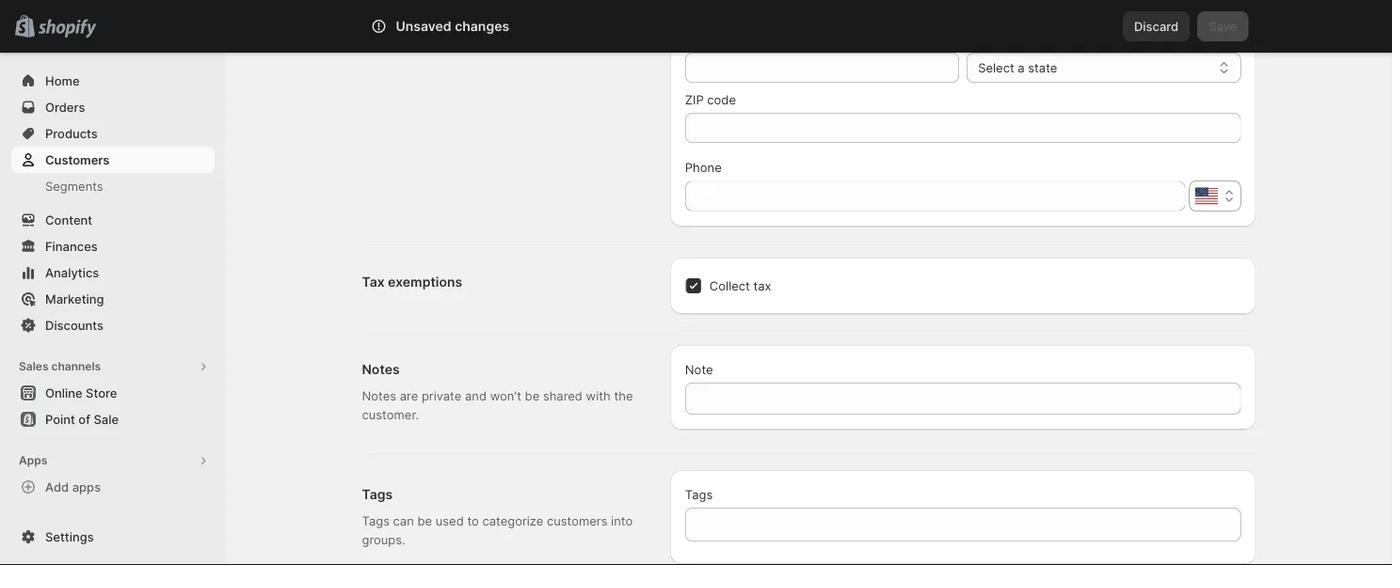 Task type: vqa. For each thing, say whether or not it's contained in the screenshot.
Notes are private and won't be shared with the customer.'s The Notes
yes



Task type: describe. For each thing, give the bounding box(es) containing it.
discounts
[[45, 318, 104, 333]]

sale
[[94, 412, 119, 427]]

Phone text field
[[685, 181, 1186, 211]]

tax
[[362, 274, 385, 290]]

code
[[707, 92, 736, 107]]

point of sale button
[[0, 407, 226, 433]]

categorize
[[482, 514, 543, 529]]

sales
[[19, 360, 49, 374]]

phone
[[685, 160, 722, 175]]

Tags field
[[697, 508, 1230, 542]]

analytics link
[[11, 260, 215, 286]]

customer.
[[362, 408, 419, 422]]

home
[[45, 73, 80, 88]]

discard
[[1134, 19, 1179, 33]]

ZIP code text field
[[685, 113, 1241, 143]]

state
[[967, 32, 998, 47]]

collect
[[710, 279, 750, 293]]

discard button
[[1123, 11, 1190, 41]]

search
[[454, 19, 494, 33]]

online store
[[45, 386, 117, 401]]

collect tax
[[710, 279, 772, 293]]

add
[[45, 480, 69, 495]]

apps
[[19, 454, 47, 468]]

select
[[978, 60, 1015, 75]]

united states (+1) image
[[1196, 188, 1218, 205]]

and
[[465, 389, 487, 403]]

notes for notes are private and won't be shared with the customer.
[[362, 389, 396, 403]]

tags can be used to categorize customers into groups.
[[362, 514, 633, 547]]

unsaved changes
[[396, 18, 509, 34]]

state
[[1028, 60, 1058, 75]]

notes for notes
[[362, 362, 400, 378]]

point
[[45, 412, 75, 427]]

add apps button
[[11, 475, 215, 501]]

point of sale
[[45, 412, 119, 427]]

online store link
[[11, 380, 215, 407]]

note
[[685, 362, 713, 377]]

tax
[[754, 279, 772, 293]]

zip code
[[685, 92, 736, 107]]

with
[[586, 389, 611, 403]]

marketing link
[[11, 286, 215, 313]]

shared
[[543, 389, 583, 403]]

add apps
[[45, 480, 101, 495]]



Task type: locate. For each thing, give the bounding box(es) containing it.
tax exemptions
[[362, 274, 462, 290]]

settings link
[[11, 524, 215, 551]]

notes are private and won't be shared with the customer.
[[362, 389, 633, 422]]

private
[[422, 389, 462, 403]]

be right 'can'
[[417, 514, 432, 529]]

orders link
[[11, 94, 215, 121]]

point of sale link
[[11, 407, 215, 433]]

products
[[45, 126, 98, 141]]

0 vertical spatial be
[[525, 389, 540, 403]]

into
[[611, 514, 633, 529]]

notes
[[362, 362, 400, 378], [362, 389, 396, 403]]

home link
[[11, 68, 215, 94]]

the
[[614, 389, 633, 403]]

be
[[525, 389, 540, 403], [417, 514, 432, 529]]

0 vertical spatial notes
[[362, 362, 400, 378]]

analytics
[[45, 266, 99, 280]]

0 horizontal spatial be
[[417, 514, 432, 529]]

won't
[[490, 389, 522, 403]]

sales channels button
[[11, 354, 215, 380]]

content
[[45, 213, 92, 227]]

channels
[[51, 360, 101, 374]]

select a state
[[978, 60, 1058, 75]]

products link
[[11, 121, 215, 147]]

settings
[[45, 530, 94, 545]]

1 vertical spatial notes
[[362, 389, 396, 403]]

Note text field
[[685, 383, 1241, 415]]

zip
[[685, 92, 704, 107]]

finances link
[[11, 233, 215, 260]]

are
[[400, 389, 418, 403]]

save button
[[1198, 11, 1249, 41]]

online
[[45, 386, 83, 401]]

used
[[436, 514, 464, 529]]

online store button
[[0, 380, 226, 407]]

of
[[78, 412, 90, 427]]

to
[[467, 514, 479, 529]]

finances
[[45, 239, 98, 254]]

1 vertical spatial be
[[417, 514, 432, 529]]

save
[[1209, 19, 1238, 33]]

unsaved
[[396, 18, 452, 34]]

changes
[[455, 18, 509, 34]]

1 horizontal spatial be
[[525, 389, 540, 403]]

marketing
[[45, 292, 104, 306]]

City text field
[[685, 53, 960, 83]]

discounts link
[[11, 313, 215, 339]]

apps button
[[11, 448, 215, 475]]

segments
[[45, 179, 103, 193]]

can
[[393, 514, 414, 529]]

search button
[[423, 11, 969, 41]]

sales channels
[[19, 360, 101, 374]]

customers
[[547, 514, 608, 529]]

tags inside tags can be used to categorize customers into groups.
[[362, 514, 390, 529]]

store
[[86, 386, 117, 401]]

notes inside notes are private and won't be shared with the customer.
[[362, 389, 396, 403]]

shopify image
[[38, 19, 96, 38]]

content link
[[11, 207, 215, 233]]

exemptions
[[388, 274, 462, 290]]

segments link
[[11, 173, 215, 200]]

2 notes from the top
[[362, 389, 396, 403]]

customers
[[45, 153, 110, 167]]

1 notes from the top
[[362, 362, 400, 378]]

tags
[[362, 487, 393, 503], [685, 488, 713, 502], [362, 514, 390, 529]]

a
[[1018, 60, 1025, 75]]

be inside tags can be used to categorize customers into groups.
[[417, 514, 432, 529]]

groups.
[[362, 533, 405, 547]]

be inside notes are private and won't be shared with the customer.
[[525, 389, 540, 403]]

apps
[[72, 480, 101, 495]]

customers link
[[11, 147, 215, 173]]

be right "won't"
[[525, 389, 540, 403]]

orders
[[45, 100, 85, 114]]



